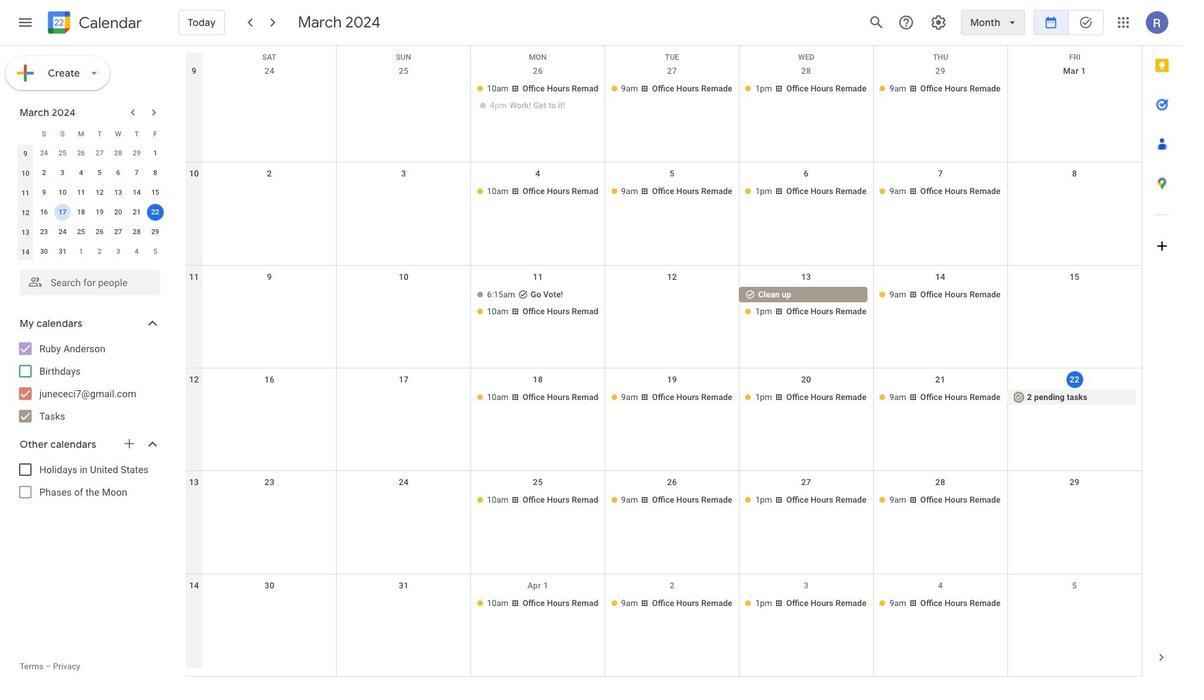 Task type: vqa. For each thing, say whether or not it's contained in the screenshot.
the "February 27" "ELEMENT"
yes



Task type: locate. For each thing, give the bounding box(es) containing it.
31 element
[[54, 243, 71, 260]]

27 element
[[110, 224, 127, 240]]

12 element
[[91, 184, 108, 201]]

heading
[[76, 14, 142, 31]]

main drawer image
[[17, 14, 34, 31]]

february 28 element
[[110, 145, 127, 162]]

other calendars list
[[3, 458, 174, 503]]

april 4 element
[[128, 243, 145, 260]]

15 element
[[147, 184, 164, 201]]

8 element
[[147, 165, 164, 181]]

None search field
[[0, 264, 174, 295]]

april 2 element
[[91, 243, 108, 260]]

row group
[[16, 143, 165, 262]]

tab list
[[1143, 46, 1181, 638]]

3 element
[[54, 165, 71, 181]]

28 element
[[128, 224, 145, 240]]

5 element
[[91, 165, 108, 181]]

13 element
[[110, 184, 127, 201]]

grid
[[186, 46, 1142, 677]]

heading inside calendar element
[[76, 14, 142, 31]]

19 element
[[91, 204, 108, 221]]

february 27 element
[[91, 145, 108, 162]]

column header
[[16, 124, 35, 143]]

7 element
[[128, 165, 145, 181]]

april 1 element
[[73, 243, 90, 260]]

26 element
[[91, 224, 108, 240]]

21 element
[[128, 204, 145, 221]]

4 element
[[73, 165, 90, 181]]

add other calendars image
[[122, 437, 136, 451]]

24 element
[[54, 224, 71, 240]]

february 24 element
[[36, 145, 52, 162]]

cell
[[203, 81, 337, 115], [337, 81, 471, 115], [471, 81, 605, 115], [1008, 81, 1142, 115], [203, 184, 337, 201], [337, 184, 471, 201], [1008, 184, 1142, 201], [53, 203, 72, 222], [146, 203, 165, 222], [203, 287, 337, 320], [337, 287, 471, 320], [471, 287, 605, 320], [605, 287, 739, 320], [739, 287, 874, 320], [1008, 287, 1142, 320], [203, 390, 337, 406], [337, 390, 471, 406], [203, 492, 337, 509], [337, 492, 471, 509], [1008, 492, 1142, 509], [203, 595, 337, 612], [337, 595, 471, 612], [1008, 595, 1142, 612]]

9 element
[[36, 184, 52, 201]]

22, today element
[[147, 204, 164, 221]]

23 element
[[36, 224, 52, 240]]

30 element
[[36, 243, 52, 260]]

row
[[186, 46, 1142, 67], [186, 60, 1142, 163], [16, 124, 165, 143], [16, 143, 165, 163], [186, 163, 1142, 266], [16, 163, 165, 183], [16, 183, 165, 203], [16, 203, 165, 222], [16, 222, 165, 242], [16, 242, 165, 262], [186, 266, 1142, 368], [186, 368, 1142, 471], [186, 471, 1142, 574], [186, 574, 1142, 677]]



Task type: describe. For each thing, give the bounding box(es) containing it.
18 element
[[73, 204, 90, 221]]

16 element
[[36, 204, 52, 221]]

my calendars list
[[3, 338, 174, 428]]

march 2024 grid
[[13, 124, 165, 262]]

1 element
[[147, 145, 164, 162]]

february 26 element
[[73, 145, 90, 162]]

29 element
[[147, 224, 164, 240]]

25 element
[[73, 224, 90, 240]]

april 3 element
[[110, 243, 127, 260]]

6 element
[[110, 165, 127, 181]]

17 element
[[54, 204, 71, 221]]

february 25 element
[[54, 145, 71, 162]]

Search for people text field
[[28, 270, 152, 295]]

calendar element
[[45, 8, 142, 39]]

20 element
[[110, 204, 127, 221]]

settings menu image
[[930, 14, 947, 31]]

column header inside 'march 2024' grid
[[16, 124, 35, 143]]

11 element
[[73, 184, 90, 201]]

february 29 element
[[128, 145, 145, 162]]

10 element
[[54, 184, 71, 201]]

14 element
[[128, 184, 145, 201]]

2 element
[[36, 165, 52, 181]]

row group inside 'march 2024' grid
[[16, 143, 165, 262]]

april 5 element
[[147, 243, 164, 260]]



